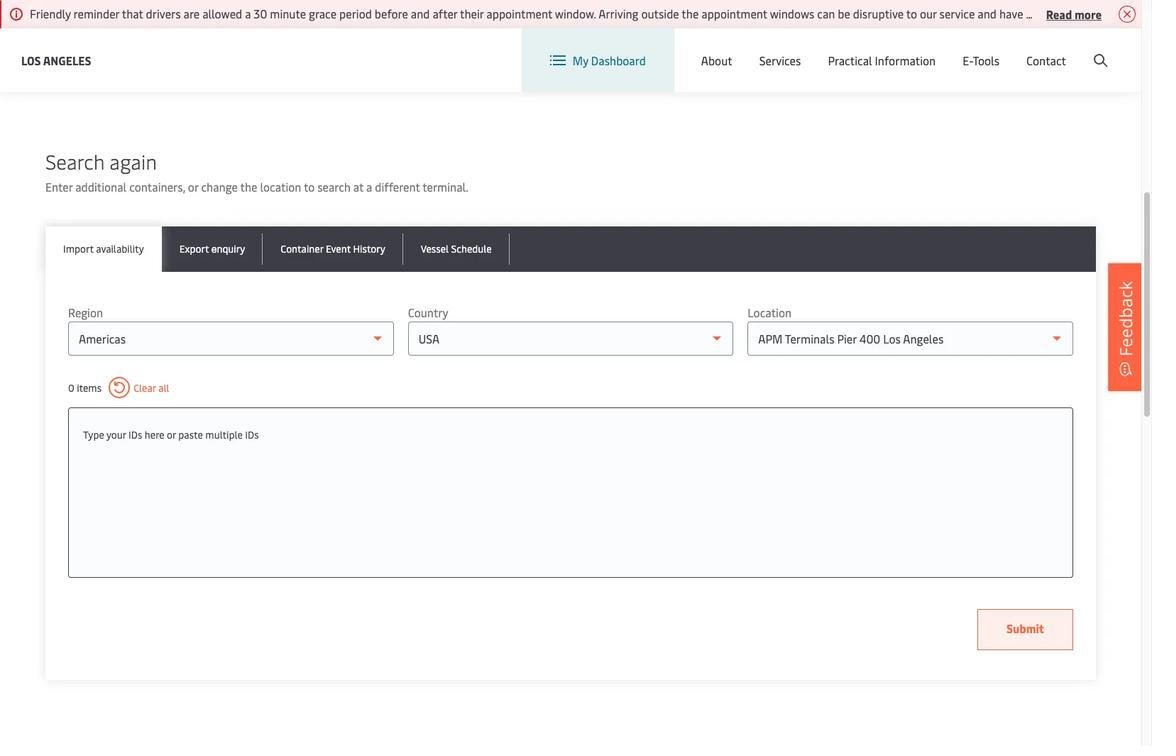 Task type: vqa. For each thing, say whether or not it's contained in the screenshot.
the left in
no



Task type: locate. For each thing, give the bounding box(es) containing it.
login / create account
[[1001, 42, 1115, 57]]

liability
[[793, 49, 830, 65]]

location
[[779, 41, 823, 57], [748, 305, 792, 320]]

login
[[1001, 42, 1028, 57]]

has
[[128, 49, 146, 65]]

allowed
[[203, 6, 242, 21]]

does
[[638, 49, 662, 65]]

after
[[433, 6, 458, 21]]

or inside search again enter additional containers, or change the location to search at a different terminal.
[[188, 179, 199, 195]]

your
[[106, 428, 126, 442]]

1 vertical spatial information
[[81, 67, 141, 82]]

different
[[375, 179, 420, 195]]

care
[[104, 49, 125, 65]]

1 ids from the left
[[129, 428, 142, 442]]

as
[[438, 49, 449, 65], [498, 49, 510, 65]]

drivers
[[146, 6, 181, 21]]

1 horizontal spatial ids
[[245, 428, 259, 442]]

paste
[[179, 428, 203, 442]]

a inside search again enter additional containers, or change the location to search at a different terminal.
[[367, 179, 373, 195]]

0 horizontal spatial information
[[81, 67, 141, 82]]

and left have
[[978, 6, 997, 21]]

0 vertical spatial location
[[779, 41, 823, 57]]

2 horizontal spatial to
[[907, 6, 918, 21]]

about
[[702, 53, 733, 68]]

2 vertical spatial to
[[304, 179, 315, 195]]

correctness
[[870, 49, 929, 65]]

due
[[81, 49, 101, 65]]

on
[[1116, 6, 1129, 21]]

region
[[68, 305, 103, 320]]

vessel schedule button
[[403, 227, 510, 272]]

of
[[1019, 49, 1030, 65]]

1 horizontal spatial information
[[364, 49, 424, 65]]

change
[[201, 179, 238, 195]]

appointment up possible. at the left of page
[[487, 6, 553, 21]]

the
[[682, 6, 699, 21], [850, 49, 867, 65], [1032, 49, 1049, 65], [240, 179, 258, 195]]

containers,
[[129, 179, 185, 195]]

ids right your
[[129, 428, 142, 442]]

0 horizontal spatial a
[[245, 6, 251, 21]]

type your ids here or paste multiple ids
[[83, 428, 259, 442]]

more
[[1075, 6, 1103, 22]]

menu
[[904, 42, 933, 57]]

however
[[685, 49, 728, 65]]

impacts
[[1073, 6, 1113, 21]]

services button
[[760, 28, 802, 92]]

to right 'taken'
[[207, 49, 218, 65]]

or
[[932, 49, 942, 65], [188, 179, 199, 195], [167, 428, 176, 442]]

is
[[427, 49, 435, 65]]

information left is
[[364, 49, 424, 65]]

0 vertical spatial information
[[364, 49, 424, 65]]

friendly reminder that drivers are allowed a 30 minute grace period before and after their appointment window. arriving outside the appointment windows can be disruptive to our service and have negative impacts on drive
[[30, 6, 1153, 21]]

0 vertical spatial to
[[907, 6, 918, 21]]

to inside search again enter additional containers, or change the location to search at a different terminal.
[[304, 179, 315, 195]]

clear all
[[134, 381, 169, 395]]

taken
[[176, 49, 204, 65]]

global menu button
[[837, 28, 947, 71]]

0 horizontal spatial and
[[308, 49, 327, 65]]

as right "accurate"
[[498, 49, 510, 65]]

2 horizontal spatial or
[[932, 49, 942, 65]]

or right here
[[167, 428, 176, 442]]

0 horizontal spatial to
[[207, 49, 218, 65]]

account
[[1073, 42, 1115, 57]]

0 vertical spatial or
[[932, 49, 942, 65]]

submit button
[[978, 610, 1074, 651]]

0 horizontal spatial appointment
[[487, 6, 553, 21]]

friendly
[[30, 6, 71, 21]]

and left after
[[411, 6, 430, 21]]

the inside search again enter additional containers, or change the location to search at a different terminal.
[[240, 179, 258, 195]]

30
[[254, 6, 267, 21]]

terminal.
[[423, 179, 469, 195]]

to left 'our'
[[907, 6, 918, 21]]

1 vertical spatial a
[[367, 179, 373, 195]]

read
[[1047, 6, 1073, 22]]

contact
[[1027, 53, 1067, 68]]

accurate
[[452, 49, 496, 65]]

be
[[838, 6, 851, 21]]

clear all button
[[109, 377, 169, 399]]

feedback button
[[1109, 263, 1144, 391]]

0 vertical spatial a
[[245, 6, 251, 21]]

1 horizontal spatial or
[[188, 179, 199, 195]]

1 vertical spatial to
[[207, 49, 218, 65]]

export
[[180, 242, 209, 256]]

availability
[[96, 242, 144, 256]]

e-tools button
[[963, 28, 1000, 92]]

los angeles
[[21, 52, 91, 68]]

appointment
[[487, 6, 553, 21], [702, 6, 768, 21]]

information
[[364, 49, 424, 65], [81, 67, 141, 82]]

0 horizontal spatial as
[[438, 49, 449, 65]]

vessel
[[330, 49, 361, 65]]

information down care
[[81, 67, 141, 82]]

еnquiry
[[211, 242, 245, 256]]

location
[[260, 179, 301, 195]]

have
[[1000, 6, 1024, 21]]

or left e-
[[932, 49, 942, 65]]

schedule
[[451, 242, 492, 256]]

1 vertical spatial or
[[188, 179, 199, 195]]

tab list
[[45, 227, 1097, 272]]

ids right multiple
[[245, 428, 259, 442]]

0 horizontal spatial ids
[[129, 428, 142, 442]]

los angeles link
[[21, 52, 91, 69]]

and left 'vessel'
[[308, 49, 327, 65]]

1 horizontal spatial a
[[367, 179, 373, 195]]

2 vertical spatial or
[[167, 428, 176, 442]]

None text field
[[83, 423, 1059, 448]]

import availability button
[[45, 227, 162, 272]]

create
[[1038, 42, 1071, 57]]

appointment up switch
[[702, 6, 768, 21]]

1 horizontal spatial to
[[304, 179, 315, 195]]

as right is
[[438, 49, 449, 65]]

windows
[[771, 6, 815, 21]]

2 as from the left
[[498, 49, 510, 65]]

a right at
[[367, 179, 373, 195]]

or left change
[[188, 179, 199, 195]]

disruptive
[[854, 6, 904, 21]]

arriving
[[599, 6, 639, 21]]

1 horizontal spatial appointment
[[702, 6, 768, 21]]

switch location button
[[720, 41, 823, 57]]

1 horizontal spatial as
[[498, 49, 510, 65]]

/
[[1031, 42, 1035, 57]]

to left search
[[304, 179, 315, 195]]

can
[[818, 6, 836, 21]]

a left '30'
[[245, 6, 251, 21]]



Task type: describe. For each thing, give the bounding box(es) containing it.
and inside due care has been taken to ensure container and vessel information is as accurate as possible. apm terminals does not however assume any liability for the correctness or completeness of the information provided.
[[308, 49, 327, 65]]

container event history
[[281, 242, 386, 256]]

practical information button
[[829, 28, 936, 92]]

my
[[573, 53, 589, 68]]

feedback
[[1115, 281, 1138, 356]]

or inside due care has been taken to ensure container and vessel information is as accurate as possible. apm terminals does not however assume any liability for the correctness or completeness of the information provided.
[[932, 49, 942, 65]]

e-
[[963, 53, 974, 68]]

export еnquiry button
[[162, 227, 263, 272]]

completeness
[[945, 49, 1016, 65]]

switch location
[[743, 41, 823, 57]]

global
[[868, 42, 901, 57]]

global menu
[[868, 42, 933, 57]]

assume
[[730, 49, 769, 65]]

apm
[[559, 49, 583, 65]]

vessel
[[421, 242, 449, 256]]

to inside due care has been taken to ensure container and vessel information is as accurate as possible. apm terminals does not however assume any liability for the correctness or completeness of the information provided.
[[207, 49, 218, 65]]

vessel schedule
[[421, 242, 492, 256]]

container event history button
[[263, 227, 403, 272]]

their
[[460, 6, 484, 21]]

all
[[158, 381, 169, 395]]

due care has been taken to ensure container and vessel information is as accurate as possible. apm terminals does not however assume any liability for the correctness or completeness of the information provided.
[[81, 49, 1049, 82]]

read more button
[[1047, 5, 1103, 23]]

search again enter additional containers, or change the location to search at a different terminal.
[[45, 148, 469, 195]]

that
[[122, 6, 143, 21]]

login / create account link
[[974, 28, 1115, 70]]

e-tools
[[963, 53, 1000, 68]]

been
[[148, 49, 173, 65]]

2 appointment from the left
[[702, 6, 768, 21]]

items
[[77, 381, 102, 395]]

provided.
[[144, 67, 191, 82]]

2 horizontal spatial and
[[978, 6, 997, 21]]

negative
[[1027, 6, 1070, 21]]

any
[[772, 49, 790, 65]]

ensure
[[221, 49, 255, 65]]

for
[[833, 49, 847, 65]]

grace
[[309, 6, 337, 21]]

import availability
[[63, 242, 144, 256]]

read more
[[1047, 6, 1103, 22]]

about button
[[702, 28, 733, 92]]

export еnquiry
[[180, 242, 245, 256]]

close alert image
[[1120, 6, 1137, 23]]

1 appointment from the left
[[487, 6, 553, 21]]

minute
[[270, 6, 306, 21]]

multiple
[[206, 428, 243, 442]]

additional
[[75, 179, 127, 195]]

window.
[[555, 6, 597, 21]]

our
[[921, 6, 938, 21]]

services
[[760, 53, 802, 68]]

at
[[354, 179, 364, 195]]

country
[[408, 305, 449, 320]]

not
[[665, 49, 682, 65]]

1 vertical spatial location
[[748, 305, 792, 320]]

import
[[63, 242, 94, 256]]

contact button
[[1027, 28, 1067, 92]]

history
[[353, 242, 386, 256]]

possible.
[[512, 49, 556, 65]]

my dashboard button
[[550, 28, 646, 92]]

tab list containing import availability
[[45, 227, 1097, 272]]

period
[[340, 6, 372, 21]]

container
[[281, 242, 324, 256]]

los
[[21, 52, 41, 68]]

0 horizontal spatial or
[[167, 428, 176, 442]]

0 items
[[68, 381, 102, 395]]

1 horizontal spatial and
[[411, 6, 430, 21]]

2 ids from the left
[[245, 428, 259, 442]]

event
[[326, 242, 351, 256]]

service
[[940, 6, 976, 21]]

clear
[[134, 381, 156, 395]]

reminder
[[74, 6, 119, 21]]

0
[[68, 381, 74, 395]]

here
[[145, 428, 165, 442]]

practical information
[[829, 53, 936, 68]]

tools
[[974, 53, 1000, 68]]

1 as from the left
[[438, 49, 449, 65]]

again
[[110, 148, 157, 175]]

container
[[258, 49, 306, 65]]

search
[[318, 179, 351, 195]]

outside
[[642, 6, 680, 21]]

are
[[184, 6, 200, 21]]



